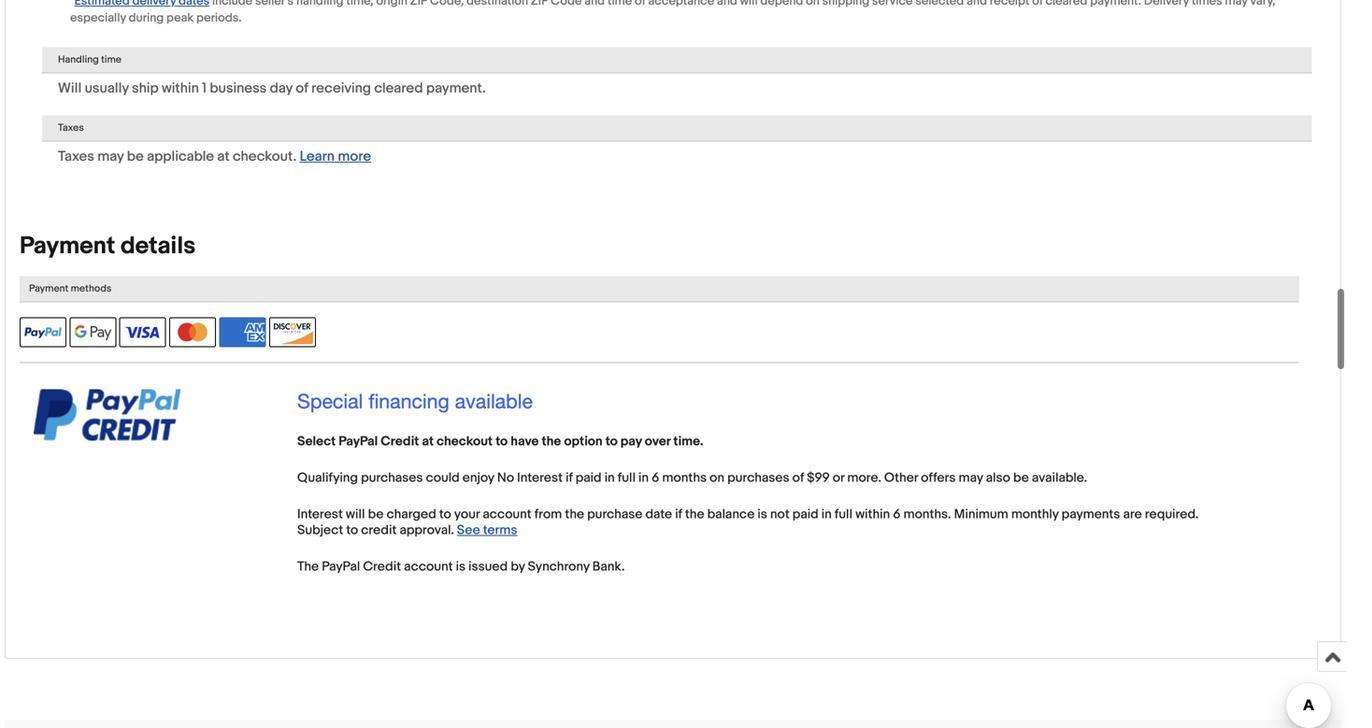 Task type: locate. For each thing, give the bounding box(es) containing it.
purchases up not
[[728, 471, 790, 486]]

1 vertical spatial within
[[856, 507, 890, 523]]

if down option
[[566, 471, 573, 486]]

1 vertical spatial full
[[835, 507, 853, 523]]

taxes may be applicable at checkout. learn more
[[58, 148, 371, 165]]

0 horizontal spatial within
[[162, 80, 199, 97]]

1
[[202, 80, 207, 97]]

payment for payment details
[[20, 232, 115, 261]]

1 vertical spatial will
[[346, 507, 365, 523]]

destination
[[467, 0, 528, 9]]

within left 1
[[162, 80, 199, 97]]

0 vertical spatial full
[[618, 471, 636, 486]]

within down more. at the right
[[856, 507, 890, 523]]

and right code
[[585, 0, 605, 9]]

payments
[[1062, 507, 1120, 523]]

is
[[758, 507, 767, 523], [456, 559, 466, 575]]

0 vertical spatial 6
[[652, 471, 660, 486]]

6 left the months. in the bottom right of the page
[[893, 507, 901, 523]]

paypal right 'the'
[[322, 559, 360, 575]]

2 horizontal spatial be
[[1014, 471, 1029, 486]]

credit down financing
[[381, 434, 419, 450]]

0 vertical spatial may
[[1225, 0, 1248, 9]]

the right from
[[565, 507, 584, 523]]

0 vertical spatial be
[[127, 148, 144, 165]]

paypal for select
[[339, 434, 378, 450]]

1 horizontal spatial is
[[758, 507, 767, 523]]

paypal for the
[[322, 559, 360, 575]]

0 vertical spatial paypal
[[339, 434, 378, 450]]

at left checkout
[[422, 434, 434, 450]]

paid
[[576, 471, 602, 486], [793, 507, 819, 523]]

0 horizontal spatial payment.
[[426, 80, 486, 97]]

1 horizontal spatial full
[[835, 507, 853, 523]]

payment up payment methods
[[20, 232, 115, 261]]

master card image
[[169, 318, 216, 348]]

0 horizontal spatial full
[[618, 471, 636, 486]]

in
[[605, 471, 615, 486], [639, 471, 649, 486], [822, 507, 832, 523]]

interest down 'qualifying' at the left
[[297, 507, 343, 523]]

are
[[1123, 507, 1142, 523]]

0 vertical spatial will
[[740, 0, 758, 9]]

in up purchase
[[605, 471, 615, 486]]

the right have
[[542, 434, 561, 450]]

0 horizontal spatial be
[[127, 148, 144, 165]]

full down or
[[835, 507, 853, 523]]

see terms
[[457, 523, 517, 539]]

1 vertical spatial credit
[[363, 559, 401, 575]]

0 horizontal spatial time
[[101, 54, 122, 66]]

no
[[497, 471, 514, 486]]

usually
[[85, 80, 129, 97]]

payment for payment methods
[[29, 283, 68, 295]]

discover image
[[269, 318, 316, 348]]

0 horizontal spatial is
[[456, 559, 466, 575]]

1 horizontal spatial if
[[675, 507, 682, 523]]

1 vertical spatial payment.
[[426, 80, 486, 97]]

0 horizontal spatial account
[[404, 559, 453, 575]]

handling time
[[58, 54, 122, 66]]

1 vertical spatial at
[[422, 434, 434, 450]]

full inside interest will be charged to your account from the purchase date if the balance is not paid in full within 6 months. minimum monthly payments are required. subject to credit approval.
[[835, 507, 853, 523]]

0 vertical spatial is
[[758, 507, 767, 523]]

zip
[[410, 0, 427, 9], [531, 0, 548, 9]]

purchases up the charged
[[361, 471, 423, 486]]

credit for at
[[381, 434, 419, 450]]

be left the applicable
[[127, 148, 144, 165]]

purchase
[[587, 507, 643, 523]]

checkout
[[437, 434, 493, 450]]

credit down 'credit'
[[363, 559, 401, 575]]

1 horizontal spatial time
[[608, 0, 632, 9]]

will right subject
[[346, 507, 365, 523]]

1 vertical spatial is
[[456, 559, 466, 575]]

0 vertical spatial time
[[608, 0, 632, 9]]

will left depend
[[740, 0, 758, 9]]

the
[[542, 434, 561, 450], [565, 507, 584, 523], [685, 507, 705, 523]]

of left acceptance
[[635, 0, 646, 9]]

2 horizontal spatial and
[[967, 0, 987, 9]]

2 taxes from the top
[[58, 148, 94, 165]]

paid down option
[[576, 471, 602, 486]]

0 horizontal spatial cleared
[[374, 80, 423, 97]]

zip left code
[[531, 0, 548, 9]]

time.
[[674, 434, 704, 450]]

1 vertical spatial taxes
[[58, 148, 94, 165]]

0 horizontal spatial will
[[346, 507, 365, 523]]

within
[[162, 80, 199, 97], [856, 507, 890, 523]]

account inside interest will be charged to your account from the purchase date if the balance is not paid in full within 6 months. minimum monthly payments are required. subject to credit approval.
[[483, 507, 532, 523]]

if right "date"
[[675, 507, 682, 523]]

1 vertical spatial if
[[675, 507, 682, 523]]

ship
[[132, 80, 159, 97]]

may left "vary,"
[[1225, 0, 1248, 9]]

issued
[[469, 559, 508, 575]]

0 vertical spatial payment.
[[1090, 0, 1142, 9]]

full
[[618, 471, 636, 486], [835, 507, 853, 523]]

payment. left delivery
[[1090, 0, 1142, 9]]

1 vertical spatial account
[[404, 559, 453, 575]]

2 horizontal spatial in
[[822, 507, 832, 523]]

6 left months
[[652, 471, 660, 486]]

1 vertical spatial on
[[710, 471, 725, 486]]

0 horizontal spatial interest
[[297, 507, 343, 523]]

1 vertical spatial cleared
[[374, 80, 423, 97]]

1 horizontal spatial within
[[856, 507, 890, 523]]

not
[[770, 507, 790, 523]]

1 horizontal spatial zip
[[531, 0, 548, 9]]

account down the approval. at the bottom of the page
[[404, 559, 453, 575]]

from
[[535, 507, 562, 523]]

2 purchases from the left
[[728, 471, 790, 486]]

0 vertical spatial credit
[[381, 434, 419, 450]]

approval.
[[400, 523, 454, 539]]

be inside interest will be charged to your account from the purchase date if the balance is not paid in full within 6 months. minimum monthly payments are required. subject to credit approval.
[[368, 507, 384, 523]]

be right also
[[1014, 471, 1029, 486]]

and right acceptance
[[717, 0, 738, 9]]

paid right not
[[793, 507, 819, 523]]

1 taxes from the top
[[58, 122, 84, 134]]

and left receipt
[[967, 0, 987, 9]]

time up "usually" at the top left of the page
[[101, 54, 122, 66]]

receipt
[[990, 0, 1030, 9]]

1 vertical spatial may
[[97, 148, 124, 165]]

2 vertical spatial may
[[959, 471, 983, 486]]

in down 'pay'
[[639, 471, 649, 486]]

0 horizontal spatial may
[[97, 148, 124, 165]]

paypal
[[339, 434, 378, 450], [322, 559, 360, 575]]

is left not
[[758, 507, 767, 523]]

will
[[740, 0, 758, 9], [346, 507, 365, 523]]

service
[[872, 0, 913, 9]]

paid inside interest will be charged to your account from the purchase date if the balance is not paid in full within 6 months. minimum monthly payments are required. subject to credit approval.
[[793, 507, 819, 523]]

acceptance
[[648, 0, 714, 9]]

time inside include seller's handling time, origin zip code, destination zip code and time of acceptance and will depend on shipping service selected and receipt of cleared payment. delivery times may vary, especially during peak periods.
[[608, 0, 632, 9]]

to left 'pay'
[[606, 434, 618, 450]]

in down $99
[[822, 507, 832, 523]]

purchases
[[361, 471, 423, 486], [728, 471, 790, 486]]

will
[[58, 80, 82, 97]]

1 purchases from the left
[[361, 471, 423, 486]]

0 horizontal spatial in
[[605, 471, 615, 486]]

credit for account
[[363, 559, 401, 575]]

1 vertical spatial payment
[[29, 283, 68, 295]]

will inside interest will be charged to your account from the purchase date if the balance is not paid in full within 6 months. minimum monthly payments are required. subject to credit approval.
[[346, 507, 365, 523]]

interest inside interest will be charged to your account from the purchase date if the balance is not paid in full within 6 months. minimum monthly payments are required. subject to credit approval.
[[297, 507, 343, 523]]

1 horizontal spatial be
[[368, 507, 384, 523]]

0 horizontal spatial purchases
[[361, 471, 423, 486]]

is left issued
[[456, 559, 466, 575]]

enjoy
[[463, 471, 494, 486]]

will usually ship within 1 business day of receiving cleared payment.
[[58, 80, 486, 97]]

1 vertical spatial be
[[1014, 471, 1029, 486]]

monthly
[[1012, 507, 1059, 523]]

1 horizontal spatial at
[[422, 434, 434, 450]]

and
[[585, 0, 605, 9], [717, 0, 738, 9], [967, 0, 987, 9]]

charged
[[387, 507, 436, 523]]

minimum
[[954, 507, 1009, 523]]

taxes
[[58, 122, 84, 134], [58, 148, 94, 165]]

time
[[608, 0, 632, 9], [101, 54, 122, 66]]

0 vertical spatial cleared
[[1046, 0, 1088, 9]]

time right code
[[608, 0, 632, 9]]

1 vertical spatial paypal
[[322, 559, 360, 575]]

cleared
[[1046, 0, 1088, 9], [374, 80, 423, 97]]

paypal image
[[20, 318, 66, 348]]

1 horizontal spatial purchases
[[728, 471, 790, 486]]

be for interest will be charged to your account from the purchase date if the balance is not paid in full within 6 months. minimum monthly payments are required. subject to credit approval.
[[368, 507, 384, 523]]

is inside interest will be charged to your account from the purchase date if the balance is not paid in full within 6 months. minimum monthly payments are required. subject to credit approval.
[[758, 507, 767, 523]]

qualifying
[[297, 471, 358, 486]]

2 vertical spatial be
[[368, 507, 384, 523]]

0 horizontal spatial and
[[585, 0, 605, 9]]

credit
[[381, 434, 419, 450], [363, 559, 401, 575]]

learn
[[300, 148, 335, 165]]

also
[[986, 471, 1011, 486]]

payment. down code,
[[426, 80, 486, 97]]

0 vertical spatial on
[[806, 0, 820, 9]]

of right receipt
[[1033, 0, 1043, 9]]

0 horizontal spatial if
[[566, 471, 573, 486]]

cleared inside include seller's handling time, origin zip code, destination zip code and time of acceptance and will depend on shipping service selected and receipt of cleared payment. delivery times may vary, especially during peak periods.
[[1046, 0, 1088, 9]]

selected
[[916, 0, 964, 9]]

checkout.
[[233, 148, 297, 165]]

the right "date"
[[685, 507, 705, 523]]

0 vertical spatial taxes
[[58, 122, 84, 134]]

taxes for taxes
[[58, 122, 84, 134]]

0 vertical spatial account
[[483, 507, 532, 523]]

$99
[[807, 471, 830, 486]]

interest
[[517, 471, 563, 486], [297, 507, 343, 523]]

paypal right select
[[339, 434, 378, 450]]

2 zip from the left
[[531, 0, 548, 9]]

0 vertical spatial at
[[217, 148, 230, 165]]

on
[[806, 0, 820, 9], [710, 471, 725, 486]]

see
[[457, 523, 480, 539]]

1 vertical spatial 6
[[893, 507, 901, 523]]

option
[[564, 434, 603, 450]]

cleared right receiving
[[374, 80, 423, 97]]

may down "usually" at the top left of the page
[[97, 148, 124, 165]]

0 vertical spatial if
[[566, 471, 573, 486]]

2 horizontal spatial may
[[1225, 0, 1248, 9]]

to left have
[[496, 434, 508, 450]]

1 horizontal spatial payment.
[[1090, 0, 1142, 9]]

subject
[[297, 523, 343, 539]]

origin
[[376, 0, 408, 9]]

zip right origin
[[410, 0, 427, 9]]

1 horizontal spatial cleared
[[1046, 0, 1088, 9]]

account down the no
[[483, 507, 532, 523]]

1 horizontal spatial account
[[483, 507, 532, 523]]

at left checkout.
[[217, 148, 230, 165]]

0 horizontal spatial zip
[[410, 0, 427, 9]]

payment
[[20, 232, 115, 261], [29, 283, 68, 295]]

cleared right receipt
[[1046, 0, 1088, 9]]

the paypal credit account is issued by synchrony bank.
[[297, 559, 625, 575]]

on right depend
[[806, 0, 820, 9]]

0 horizontal spatial 6
[[652, 471, 660, 486]]

full down 'pay'
[[618, 471, 636, 486]]

1 horizontal spatial and
[[717, 0, 738, 9]]

to
[[496, 434, 508, 450], [606, 434, 618, 450], [439, 507, 451, 523], [346, 523, 358, 539]]

1 horizontal spatial paid
[[793, 507, 819, 523]]

0 horizontal spatial at
[[217, 148, 230, 165]]

applicable
[[147, 148, 214, 165]]

of
[[635, 0, 646, 9], [1033, 0, 1043, 9], [296, 80, 308, 97], [793, 471, 804, 486]]

vary,
[[1251, 0, 1276, 9]]

1 horizontal spatial interest
[[517, 471, 563, 486]]

0 horizontal spatial paid
[[576, 471, 602, 486]]

1 vertical spatial interest
[[297, 507, 343, 523]]

interest right the no
[[517, 471, 563, 486]]

on right months
[[710, 471, 725, 486]]

0 vertical spatial payment
[[20, 232, 115, 261]]

0 horizontal spatial the
[[542, 434, 561, 450]]

may left also
[[959, 471, 983, 486]]

visa image
[[119, 318, 166, 348]]

1 vertical spatial paid
[[793, 507, 819, 523]]

1 horizontal spatial on
[[806, 0, 820, 9]]

payment.
[[1090, 0, 1142, 9], [426, 80, 486, 97]]

payment details
[[20, 232, 196, 261]]

payment left methods
[[29, 283, 68, 295]]

be
[[127, 148, 144, 165], [1014, 471, 1029, 486], [368, 507, 384, 523]]

1 horizontal spatial 6
[[893, 507, 901, 523]]

be left the charged
[[368, 507, 384, 523]]

1 horizontal spatial will
[[740, 0, 758, 9]]

terms
[[483, 523, 517, 539]]



Task type: describe. For each thing, give the bounding box(es) containing it.
2 horizontal spatial the
[[685, 507, 705, 523]]

available.
[[1032, 471, 1088, 486]]

include
[[212, 0, 253, 9]]

google pay image
[[70, 318, 116, 348]]

1 vertical spatial time
[[101, 54, 122, 66]]

qualifying purchases could enjoy no interest if paid in full in 6 months on purchases of $99 or more. other offers may also be available.
[[297, 471, 1088, 486]]

see terms link
[[457, 523, 517, 539]]

include seller's handling time, origin zip code, destination zip code and time of acceptance and will depend on shipping service selected and receipt of cleared payment. delivery times may vary, especially during peak periods.
[[70, 0, 1276, 25]]

payment. inside include seller's handling time, origin zip code, destination zip code and time of acceptance and will depend on shipping service selected and receipt of cleared payment. delivery times may vary, especially during peak periods.
[[1090, 0, 1142, 9]]

business
[[210, 80, 267, 97]]

0 horizontal spatial on
[[710, 471, 725, 486]]

or
[[833, 471, 845, 486]]

months.
[[904, 507, 951, 523]]

balance
[[707, 507, 755, 523]]

pay
[[621, 434, 642, 450]]

select paypal credit at checkout to have the option to pay over time.
[[297, 434, 704, 450]]

0 vertical spatial within
[[162, 80, 199, 97]]

more
[[338, 148, 371, 165]]

periods.
[[196, 11, 242, 25]]

other
[[884, 471, 918, 486]]

0 vertical spatial interest
[[517, 471, 563, 486]]

offers
[[921, 471, 956, 486]]

of left $99
[[793, 471, 804, 486]]

learn more link
[[300, 148, 371, 165]]

interest will be charged to your account from the purchase date if the balance is not paid in full within 6 months. minimum monthly payments are required. subject to credit approval.
[[297, 507, 1199, 539]]

receiving
[[311, 80, 371, 97]]

handling
[[58, 54, 99, 66]]

select
[[297, 434, 336, 450]]

1 and from the left
[[585, 0, 605, 9]]

of right day
[[296, 80, 308, 97]]

1 horizontal spatial the
[[565, 507, 584, 523]]

required.
[[1145, 507, 1199, 523]]

times
[[1192, 0, 1223, 9]]

special financing available
[[297, 390, 533, 413]]

american express image
[[219, 318, 266, 348]]

time,
[[346, 0, 374, 9]]

1 horizontal spatial in
[[639, 471, 649, 486]]

especially
[[70, 11, 126, 25]]

may inside include seller's handling time, origin zip code, destination zip code and time of acceptance and will depend on shipping service selected and receipt of cleared payment. delivery times may vary, especially during peak periods.
[[1225, 0, 1248, 9]]

your
[[454, 507, 480, 523]]

special
[[297, 390, 363, 413]]

day
[[270, 80, 293, 97]]

1 horizontal spatial may
[[959, 471, 983, 486]]

payment methods
[[29, 283, 112, 295]]

will inside include seller's handling time, origin zip code, destination zip code and time of acceptance and will depend on shipping service selected and receipt of cleared payment. delivery times may vary, especially during peak periods.
[[740, 0, 758, 9]]

depend
[[761, 0, 803, 9]]

methods
[[71, 283, 112, 295]]

months
[[662, 471, 707, 486]]

the
[[297, 559, 319, 575]]

within inside interest will be charged to your account from the purchase date if the balance is not paid in full within 6 months. minimum monthly payments are required. subject to credit approval.
[[856, 507, 890, 523]]

be for taxes may be applicable at checkout. learn more
[[127, 148, 144, 165]]

to left 'credit'
[[346, 523, 358, 539]]

credit
[[361, 523, 397, 539]]

peak
[[166, 11, 194, 25]]

available
[[455, 390, 533, 413]]

have
[[511, 434, 539, 450]]

by
[[511, 559, 525, 575]]

if inside interest will be charged to your account from the purchase date if the balance is not paid in full within 6 months. minimum monthly payments are required. subject to credit approval.
[[675, 507, 682, 523]]

to left your
[[439, 507, 451, 523]]

code,
[[430, 0, 464, 9]]

on inside include seller's handling time, origin zip code, destination zip code and time of acceptance and will depend on shipping service selected and receipt of cleared payment. delivery times may vary, especially during peak periods.
[[806, 0, 820, 9]]

2 and from the left
[[717, 0, 738, 9]]

0 vertical spatial paid
[[576, 471, 602, 486]]

seller's
[[255, 0, 294, 9]]

during
[[129, 11, 164, 25]]

over
[[645, 434, 671, 450]]

taxes for taxes may be applicable at checkout. learn more
[[58, 148, 94, 165]]

delivery
[[1144, 0, 1189, 9]]

in inside interest will be charged to your account from the purchase date if the balance is not paid in full within 6 months. minimum monthly payments are required. subject to credit approval.
[[822, 507, 832, 523]]

handling
[[296, 0, 344, 9]]

could
[[426, 471, 460, 486]]

details
[[121, 232, 196, 261]]

more.
[[848, 471, 882, 486]]

date
[[646, 507, 672, 523]]

bank.
[[593, 559, 625, 575]]

code
[[551, 0, 582, 9]]

1 zip from the left
[[410, 0, 427, 9]]

financing
[[369, 390, 449, 413]]

synchrony
[[528, 559, 590, 575]]

shipping
[[823, 0, 870, 9]]

6 inside interest will be charged to your account from the purchase date if the balance is not paid in full within 6 months. minimum monthly payments are required. subject to credit approval.
[[893, 507, 901, 523]]

3 and from the left
[[967, 0, 987, 9]]



Task type: vqa. For each thing, say whether or not it's contained in the screenshot.
month
no



